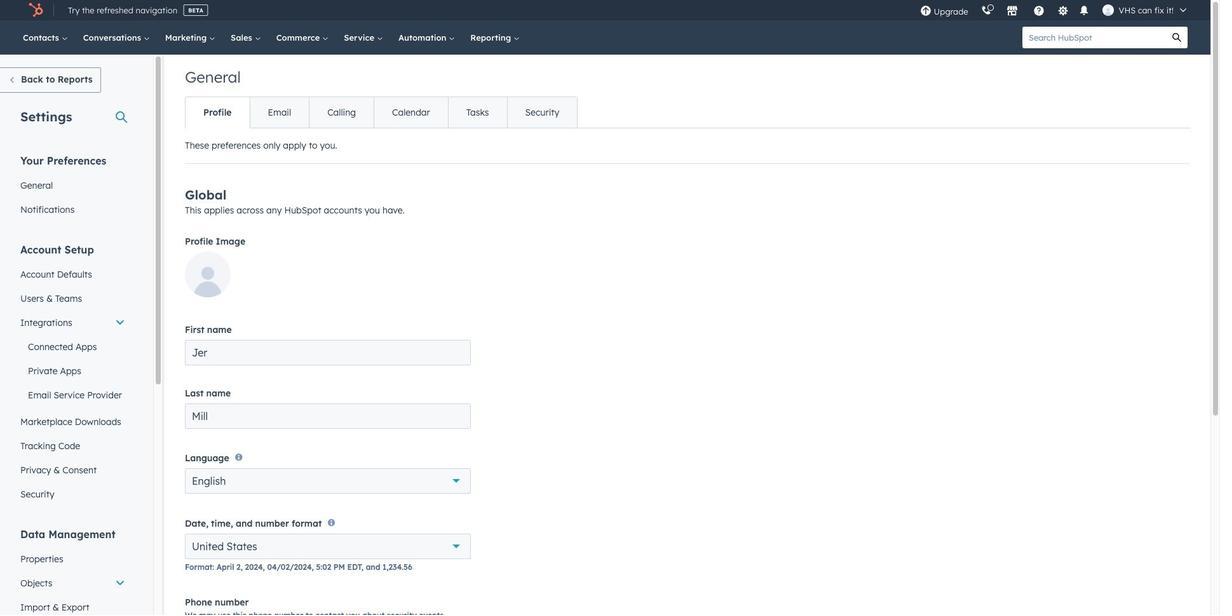 Task type: describe. For each thing, give the bounding box(es) containing it.
marketplaces image
[[1007, 6, 1018, 17]]

Search HubSpot search field
[[1023, 27, 1167, 48]]

data management element
[[13, 528, 133, 615]]

your preferences element
[[13, 154, 133, 222]]



Task type: locate. For each thing, give the bounding box(es) containing it.
account setup element
[[13, 243, 133, 507]]

None text field
[[185, 340, 471, 366], [185, 404, 471, 429], [185, 340, 471, 366], [185, 404, 471, 429]]

jer mill image
[[1103, 4, 1114, 16]]

menu
[[914, 0, 1196, 20]]

navigation
[[185, 97, 578, 128]]



Task type: vqa. For each thing, say whether or not it's contained in the screenshot.
Jer Mill icon
yes



